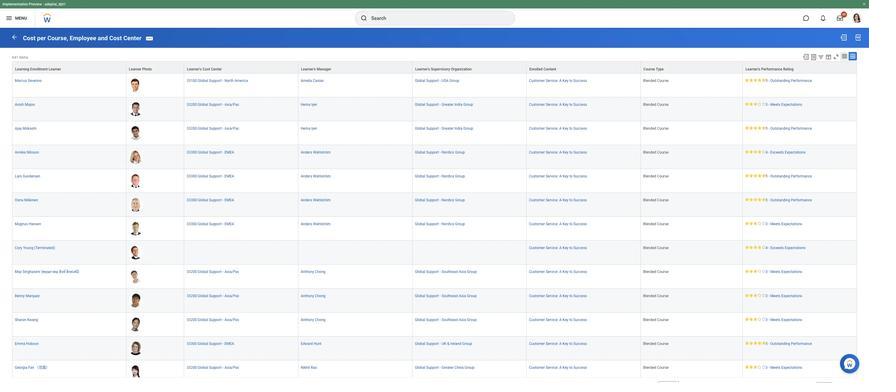 Task type: locate. For each thing, give the bounding box(es) containing it.
1 vertical spatial 4
[[766, 246, 768, 250]]

emea for hansen
[[225, 222, 234, 226]]

0 horizontal spatial export to excel image
[[803, 53, 810, 60]]

5 - outstanding performance link for hobson
[[766, 341, 813, 346]]

exceeds
[[771, 150, 785, 155], [771, 246, 785, 250]]

service: for may singhaseni (พฤษภาคม สิงห์ สิงหเสนี)
[[546, 270, 559, 274]]

mäkinen
[[24, 198, 38, 202]]

33300 global support - emea link for hansen
[[187, 221, 234, 226]]

row containing georgia fan （范霞）
[[12, 361, 858, 383]]

north
[[225, 79, 234, 83]]

4 5 - outstanding performance from the top
[[766, 198, 813, 202]]

select to filter grid data image
[[818, 54, 825, 60]]

learner's for learner's performance rating
[[746, 67, 761, 71]]

0 vertical spatial asia
[[459, 270, 467, 274]]

5 for marcus severino
[[766, 79, 768, 83]]

anders wahlström for oona mäkinen
[[301, 198, 331, 202]]

customer for magnus hansen
[[530, 222, 545, 226]]

performance inside popup button
[[762, 67, 783, 71]]

blended course
[[644, 79, 669, 83], [644, 103, 669, 107], [644, 126, 669, 131], [644, 150, 669, 155], [644, 174, 669, 179], [644, 198, 669, 202], [644, 222, 669, 226], [644, 246, 669, 250], [644, 270, 669, 274], [644, 294, 669, 298], [644, 318, 669, 322], [644, 342, 669, 346], [644, 366, 669, 370]]

1 vertical spatial asia
[[459, 294, 467, 298]]

row containing ajay mokashi
[[12, 121, 858, 145]]

singhaseni
[[23, 270, 40, 274]]

1 vertical spatial hema iyer link
[[301, 125, 317, 131]]

demo_m286.png image
[[129, 246, 143, 260]]

2 blended course from the top
[[644, 103, 669, 107]]

export to excel image
[[841, 34, 848, 41], [803, 53, 810, 60]]

3 for may singhaseni (พฤษภาคม สิงห์ สิงหเสนี)
[[766, 270, 768, 274]]

5 - outstanding performance link
[[766, 77, 813, 83], [766, 125, 813, 131], [766, 173, 813, 179], [766, 197, 813, 202], [766, 341, 813, 346]]

9 to from the top
[[570, 270, 573, 274]]

10 key from the top
[[563, 294, 569, 298]]

1 anders from the top
[[301, 150, 313, 155]]

1 nordics from the top
[[442, 150, 455, 155]]

0 horizontal spatial center
[[123, 34, 142, 42]]

1 vertical spatial hema
[[301, 126, 311, 131]]

success for oona mäkinen
[[574, 198, 588, 202]]

4 anders from the top
[[301, 222, 313, 226]]

may singhaseni (พฤษภาคม สิงห์ สิงหเสนี) link
[[15, 269, 79, 274]]

1 hema from the top
[[301, 103, 311, 107]]

1 33300 global support - emea from the top
[[187, 150, 234, 155]]

expand table image
[[851, 53, 857, 59]]

7 blended course from the top
[[644, 222, 669, 226]]

1 vertical spatial iyer
[[312, 126, 317, 131]]

customer for annika nilsson
[[530, 150, 545, 155]]

11 blended course from the top
[[644, 318, 669, 322]]

4 3 - meets expectations from the top
[[766, 294, 803, 298]]

anders wahlström link for mäkinen
[[301, 197, 331, 202]]

fullscreen image
[[834, 53, 840, 60]]

10 a from the top
[[560, 294, 562, 298]]

learner left 'photo'
[[129, 67, 141, 71]]

3 key from the top
[[563, 126, 569, 131]]

course for 8th blended course "element" from the bottom
[[658, 198, 669, 202]]

33200 for sharon kwang
[[187, 318, 197, 322]]

anders wahlström
[[301, 150, 331, 155], [301, 174, 331, 179], [301, 198, 331, 202], [301, 222, 331, 226]]

learner's performance rating button
[[744, 62, 858, 73]]

1 vertical spatial anthony chong link
[[301, 293, 326, 298]]

1 vertical spatial global support - southeast asia group link
[[415, 293, 477, 298]]

1 horizontal spatial export to excel image
[[841, 34, 848, 41]]

success
[[574, 79, 588, 83], [574, 103, 588, 107], [574, 126, 588, 131], [574, 150, 588, 155], [574, 174, 588, 179], [574, 198, 588, 202], [574, 222, 588, 226], [574, 246, 588, 250], [574, 270, 588, 274], [574, 294, 588, 298], [574, 318, 588, 322], [574, 342, 588, 346], [574, 366, 588, 370]]

center inside popup button
[[211, 67, 222, 71]]

cost
[[23, 34, 36, 42], [109, 34, 122, 42], [203, 67, 210, 71]]

1 horizontal spatial learner
[[129, 67, 141, 71]]

emea for hobson
[[225, 342, 234, 346]]

demo_m278.png image
[[129, 78, 143, 92]]

expectations for benny marquez
[[782, 294, 803, 298]]

anthony for benny marquez
[[301, 294, 314, 298]]

anthony
[[301, 270, 314, 274], [301, 294, 314, 298], [301, 318, 314, 322]]

33300 for hobson
[[187, 342, 197, 346]]

lars gundersen
[[15, 174, 40, 179]]

a for marcus severino
[[560, 79, 562, 83]]

1 anthony from the top
[[301, 270, 314, 274]]

2 blended from the top
[[644, 103, 657, 107]]

key for marcus severino
[[563, 79, 569, 83]]

7 key from the top
[[563, 222, 569, 226]]

expectations for may singhaseni (พฤษภาคม สิงห์ สิงหเสนี)
[[782, 270, 803, 274]]

10 row from the top
[[12, 265, 858, 289]]

0 horizontal spatial learner
[[49, 67, 61, 71]]

service: for marcus severino
[[546, 79, 559, 83]]

1 vertical spatial india
[[455, 126, 463, 131]]

33300 global support - emea link
[[187, 149, 234, 155], [187, 173, 234, 179], [187, 197, 234, 202], [187, 221, 234, 226], [187, 341, 234, 346]]

0 vertical spatial hema iyer
[[301, 103, 317, 107]]

to for oona mäkinen
[[570, 198, 573, 202]]

7 success from the top
[[574, 222, 588, 226]]

global support - greater india group for 3
[[415, 103, 474, 107]]

rating
[[784, 67, 794, 71]]

blended for 8th blended course "element" from the bottom
[[644, 198, 657, 202]]

global support - nordics group link for lars gundersen
[[415, 173, 465, 179]]

anders for hansen
[[301, 222, 313, 226]]

2 33300 from the top
[[187, 174, 197, 179]]

hema iyer
[[301, 103, 317, 107], [301, 126, 317, 131]]

outstanding
[[771, 79, 791, 83], [771, 126, 791, 131], [771, 174, 791, 179], [771, 198, 791, 202], [771, 342, 791, 346]]

33300 global support - emea link for nilsson
[[187, 149, 234, 155]]

3 - meets expectations link for anish majoo
[[766, 101, 803, 107]]

blended course for seventh blended course "element"
[[644, 222, 669, 226]]

nikhil rao
[[301, 366, 317, 370]]

global support - southeast asia group for benny marquez
[[415, 294, 477, 298]]

performance for marcus severino
[[792, 79, 813, 83]]

meets
[[771, 103, 781, 107], [771, 222, 781, 226], [771, 270, 781, 274], [771, 294, 781, 298], [771, 318, 781, 322], [771, 366, 781, 370]]

customer for sharon kwang
[[530, 318, 545, 322]]

center up 33100 global support - north america link
[[211, 67, 222, 71]]

3 anders wahlström from the top
[[301, 198, 331, 202]]

learner's supervisory organization button
[[413, 62, 527, 73]]

1 emea from the top
[[225, 150, 234, 155]]

3 row from the top
[[12, 97, 858, 121]]

2 emea from the top
[[225, 174, 234, 179]]

33300 global support - emea for magnus hansen
[[187, 222, 234, 226]]

2 vertical spatial anthony chong link
[[301, 317, 326, 322]]

0 vertical spatial chong
[[315, 270, 326, 274]]

asia/pac for anish majoo
[[225, 103, 239, 107]]

1 vertical spatial global support - greater india group
[[415, 126, 474, 131]]

6 service: from the top
[[546, 198, 559, 202]]

641 items
[[12, 55, 28, 60]]

oona
[[15, 198, 23, 202]]

33200 global support - asia/pac link for anish majoo
[[187, 101, 239, 107]]

4 anders wahlström from the top
[[301, 222, 331, 226]]

2 success from the top
[[574, 103, 588, 107]]

2 33200 from the top
[[187, 126, 197, 131]]

3 - meets expectations
[[766, 103, 803, 107], [766, 222, 803, 226], [766, 270, 803, 274], [766, 294, 803, 298], [766, 318, 803, 322], [766, 366, 803, 370]]

learner right the enrollment
[[49, 67, 61, 71]]

asia/pac for benny marquez
[[225, 294, 239, 298]]

0 vertical spatial anthony chong link
[[301, 269, 326, 274]]

2 vertical spatial global support - southeast asia group link
[[415, 317, 477, 322]]

customer service: a key to success
[[530, 79, 588, 83], [530, 103, 588, 107], [530, 126, 588, 131], [530, 150, 588, 155], [530, 174, 588, 179], [530, 198, 588, 202], [530, 222, 588, 226], [530, 246, 588, 250], [530, 270, 588, 274], [530, 294, 588, 298], [530, 318, 588, 322], [530, 342, 588, 346], [530, 366, 588, 370]]

benny
[[15, 294, 25, 298]]

row containing anish majoo
[[12, 97, 858, 121]]

3 emea from the top
[[225, 198, 234, 202]]

1 vertical spatial chong
[[315, 294, 326, 298]]

blended course for 8th blended course "element" from the top
[[644, 246, 669, 250]]

1 horizontal spatial center
[[211, 67, 222, 71]]

customer for lars gundersen
[[530, 174, 545, 179]]

1 global support - southeast asia group link from the top
[[415, 269, 477, 274]]

13 service: from the top
[[546, 366, 559, 370]]

to for anish majoo
[[570, 103, 573, 107]]

9 blended course element from the top
[[644, 269, 669, 274]]

southeast
[[442, 270, 459, 274], [442, 294, 459, 298], [442, 318, 459, 322]]

4 service: from the top
[[546, 150, 559, 155]]

33200 global support - asia/pac link for may singhaseni (พฤษภาคม สิงห์ สิงหเสนี)
[[187, 269, 239, 274]]

2 iyer from the top
[[312, 126, 317, 131]]

a for anish majoo
[[560, 103, 562, 107]]

2 horizontal spatial cost
[[203, 67, 210, 71]]

3 - meets expectations link for magnus hansen
[[766, 221, 803, 226]]

global support - southeast asia group for may singhaseni (พฤษภาคม สิงห์ สิงหเสนี)
[[415, 270, 477, 274]]

1 learner's from the left
[[187, 67, 202, 71]]

global
[[198, 79, 208, 83], [415, 79, 426, 83], [198, 103, 208, 107], [415, 103, 426, 107], [198, 126, 208, 131], [415, 126, 426, 131], [198, 150, 208, 155], [415, 150, 426, 155], [198, 174, 208, 179], [415, 174, 426, 179], [198, 198, 208, 202], [415, 198, 426, 202], [198, 222, 208, 226], [415, 222, 426, 226], [198, 270, 208, 274], [415, 270, 426, 274], [198, 294, 208, 298], [415, 294, 426, 298], [198, 318, 208, 322], [415, 318, 426, 322], [198, 342, 208, 346], [415, 342, 426, 346], [198, 366, 208, 370], [415, 366, 426, 370]]

expectations for anish majoo
[[782, 103, 803, 107]]

success for magnus hansen
[[574, 222, 588, 226]]

4 key from the top
[[563, 150, 569, 155]]

course for 13th blended course "element" from the bottom
[[658, 79, 669, 83]]

a for magnus hansen
[[560, 222, 562, 226]]

4 learner's from the left
[[746, 67, 761, 71]]

magnus hansen
[[15, 222, 41, 226]]

global inside global support - uk & ireland group "link"
[[415, 342, 426, 346]]

5 3 from the top
[[766, 318, 768, 322]]

nikhil
[[301, 366, 310, 370]]

1 customer service: a key to success link from the top
[[530, 77, 588, 83]]

service: for anish majoo
[[546, 103, 559, 107]]

2 anthony chong link from the top
[[301, 293, 326, 298]]

4 3 - meets expectations link from the top
[[766, 293, 803, 298]]

2 3 - meets expectations from the top
[[766, 222, 803, 226]]

a for may singhaseni (พฤษภาคม สิงห์ สิงหเสนี)
[[560, 270, 562, 274]]

enrolled content button
[[527, 62, 641, 73]]

global support - uk & ireland group link
[[415, 341, 473, 346]]

4 - exceeds expectations link for cory young (terminated)
[[766, 245, 806, 250]]

customer service: a key to success for benny marquez
[[530, 294, 588, 298]]

0 vertical spatial center
[[123, 34, 142, 42]]

customer service: a key to success for anish majoo
[[530, 103, 588, 107]]

expectations for annika nilsson
[[786, 150, 806, 155]]

2 vertical spatial anthony chong
[[301, 318, 326, 322]]

manager
[[317, 67, 331, 71]]

2 vertical spatial southeast
[[442, 318, 459, 322]]

row containing cory young (terminated)
[[12, 241, 858, 265]]

4 - exceeds expectations for annika nilsson
[[766, 150, 806, 155]]

0 vertical spatial exceeds
[[771, 150, 785, 155]]

33100
[[187, 79, 197, 83]]

greater
[[442, 103, 454, 107], [442, 126, 454, 131], [442, 366, 454, 370]]

4 customer from the top
[[530, 150, 545, 155]]

1 blended course from the top
[[644, 79, 669, 83]]

1 vertical spatial exceeds
[[771, 246, 785, 250]]

3 - meets expectations for benny marquez
[[766, 294, 803, 298]]

emma hobson link
[[15, 341, 39, 346]]

2 global support - southeast asia group from the top
[[415, 294, 477, 298]]

anish majoo
[[15, 103, 35, 107]]

customer for may singhaseni (พฤษภาคม สิงห์ สิงหเสนี)
[[530, 270, 545, 274]]

33200 global support - asia/pac link
[[187, 101, 239, 107], [187, 125, 239, 131], [187, 269, 239, 274], [187, 293, 239, 298], [187, 317, 239, 322], [187, 365, 239, 370]]

3 anders wahlström link from the top
[[301, 197, 331, 202]]

learner's manager
[[301, 67, 331, 71]]

blended for tenth blended course "element" from the top
[[644, 294, 657, 298]]

4 5 - outstanding performance link from the top
[[766, 197, 813, 202]]

8 customer service: a key to success from the top
[[530, 246, 588, 250]]

learner's
[[187, 67, 202, 71], [301, 67, 316, 71], [416, 67, 430, 71], [746, 67, 761, 71]]

hema for 5
[[301, 126, 311, 131]]

2 vertical spatial chong
[[315, 318, 326, 322]]

sharon
[[15, 318, 26, 322]]

course
[[644, 67, 656, 71], [658, 79, 669, 83], [658, 103, 669, 107], [658, 126, 669, 131], [658, 150, 669, 155], [658, 174, 669, 179], [658, 198, 669, 202], [658, 222, 669, 226], [658, 246, 669, 250], [658, 270, 669, 274], [658, 294, 669, 298], [658, 318, 669, 322], [658, 342, 669, 346], [658, 366, 669, 370]]

7 customer service: a key to success link from the top
[[530, 221, 588, 226]]

0 vertical spatial hema iyer link
[[301, 101, 317, 107]]

oona mäkinen
[[15, 198, 38, 202]]

1 33300 global support - emea link from the top
[[187, 149, 234, 155]]

learning enrollment learner button
[[12, 62, 126, 73]]

33200 global support - asia/pac for may singhaseni (พฤษภาคม สิงห์ สิงหเสนี)
[[187, 270, 239, 274]]

4 customer service: a key to success link from the top
[[530, 149, 588, 155]]

11 customer from the top
[[530, 318, 545, 322]]

6 customer service: a key to success link from the top
[[530, 197, 588, 202]]

inbox large image
[[838, 15, 844, 21]]

0 vertical spatial global support - southeast asia group link
[[415, 269, 477, 274]]

0 vertical spatial global support - greater india group link
[[415, 101, 474, 107]]

0 vertical spatial greater
[[442, 103, 454, 107]]

export to excel image left export to worksheets icon
[[803, 53, 810, 60]]

0 vertical spatial 4
[[766, 150, 768, 155]]

row containing lars gundersen
[[12, 169, 858, 193]]

（范霞）
[[35, 366, 50, 370]]

1 3 - meets expectations link from the top
[[766, 101, 803, 107]]

export to worksheets image
[[811, 53, 818, 61]]

2 vertical spatial global support - southeast asia group
[[415, 318, 477, 322]]

11 customer service: a key to success link from the top
[[530, 317, 588, 322]]

preview
[[29, 2, 42, 6]]

33300 global support - emea link for hobson
[[187, 341, 234, 346]]

success for annika nilsson
[[574, 150, 588, 155]]

wahlström for gundersen
[[313, 174, 331, 179]]

notifications large image
[[821, 15, 827, 21]]

2 4 - exceeds expectations from the top
[[766, 246, 806, 250]]

chong for benny marquez
[[315, 294, 326, 298]]

33300 global support - emea link for mäkinen
[[187, 197, 234, 202]]

11 to from the top
[[570, 318, 573, 322]]

hansen
[[29, 222, 41, 226]]

demo_f300.jpg image
[[129, 270, 143, 284]]

0 vertical spatial iyer
[[312, 103, 317, 107]]

3 33300 global support - emea from the top
[[187, 198, 234, 202]]

anders wahlström for annika nilsson
[[301, 150, 331, 155]]

5 for lars gundersen
[[766, 174, 768, 179]]

nikhil rao link
[[301, 365, 317, 370]]

key for annika nilsson
[[563, 150, 569, 155]]

3 5 - outstanding performance from the top
[[766, 174, 813, 179]]

4 33200 global support - asia/pac link from the top
[[187, 293, 239, 298]]

3 global support - nordics group link from the top
[[415, 197, 465, 202]]

0 vertical spatial southeast
[[442, 270, 459, 274]]

lars
[[15, 174, 22, 179]]

india
[[455, 103, 463, 107], [455, 126, 463, 131]]

2 anders from the top
[[301, 174, 313, 179]]

1 anthony chong from the top
[[301, 270, 326, 274]]

blended for tenth blended course "element" from the bottom
[[644, 150, 657, 155]]

customer service: a key to success for sharon kwang
[[530, 318, 588, 322]]

5 5 - outstanding performance from the top
[[766, 342, 813, 346]]

toolbar
[[801, 52, 858, 61]]

global support - nordics group link
[[415, 149, 465, 155], [415, 173, 465, 179], [415, 197, 465, 202], [415, 221, 465, 226]]

1 vertical spatial center
[[211, 67, 222, 71]]

1 global support - nordics group from the top
[[415, 150, 465, 155]]

a
[[560, 79, 562, 83], [560, 103, 562, 107], [560, 126, 562, 131], [560, 150, 562, 155], [560, 174, 562, 179], [560, 198, 562, 202], [560, 222, 562, 226], [560, 246, 562, 250], [560, 270, 562, 274], [560, 294, 562, 298], [560, 318, 562, 322], [560, 342, 562, 346], [560, 366, 562, 370]]

2 learner's from the left
[[301, 67, 316, 71]]

wahlström
[[313, 150, 331, 155], [313, 174, 331, 179], [313, 198, 331, 202], [313, 222, 331, 226]]

to for may singhaseni (พฤษภาคม สิงห์ สิงหเสนี)
[[570, 270, 573, 274]]

3 anthony from the top
[[301, 318, 314, 322]]

2 hema iyer link from the top
[[301, 125, 317, 131]]

2 5 - outstanding performance from the top
[[766, 126, 813, 131]]

3 - meets expectations for magnus hansen
[[766, 222, 803, 226]]

course inside course type popup button
[[644, 67, 656, 71]]

course for seventh blended course "element"
[[658, 222, 669, 226]]

cost left per
[[23, 34, 36, 42]]

5 - outstanding performance for oona mäkinen
[[766, 198, 813, 202]]

1 vertical spatial southeast
[[442, 294, 459, 298]]

row
[[12, 61, 858, 73], [12, 73, 858, 97], [12, 97, 858, 121], [12, 121, 858, 145], [12, 145, 858, 169], [12, 169, 858, 193], [12, 193, 858, 217], [12, 217, 858, 241], [12, 241, 858, 265], [12, 265, 858, 289], [12, 289, 858, 313], [12, 313, 858, 337], [12, 337, 858, 361], [12, 361, 858, 383]]

3 for anish majoo
[[766, 103, 768, 107]]

0 vertical spatial global support - greater india group
[[415, 103, 474, 107]]

0 vertical spatial anthony
[[301, 270, 314, 274]]

learner inside popup button
[[49, 67, 61, 71]]

2 vertical spatial anthony
[[301, 318, 314, 322]]

sharon kwang link
[[15, 317, 38, 322]]

4 - exceeds expectations
[[766, 150, 806, 155], [766, 246, 806, 250]]

export to excel image left view printable version (pdf) image
[[841, 34, 848, 41]]

3 33200 from the top
[[187, 270, 197, 274]]

5 blended from the top
[[644, 174, 657, 179]]

0 vertical spatial 4 - exceeds expectations
[[766, 150, 806, 155]]

global support - greater india group link for 5 - outstanding performance
[[415, 125, 474, 131]]

0 vertical spatial india
[[455, 103, 463, 107]]

cory young (terminated) link
[[15, 245, 55, 250]]

global support - southeast asia group
[[415, 270, 477, 274], [415, 294, 477, 298], [415, 318, 477, 322]]

cost up 33100 global support - north america link
[[203, 67, 210, 71]]

anders wahlström for lars gundersen
[[301, 174, 331, 179]]

1 4 - exceeds expectations link from the top
[[766, 149, 806, 155]]

demo_m148.png image
[[129, 102, 143, 116]]

8 a from the top
[[560, 246, 562, 250]]

1 vertical spatial global support - southeast asia group
[[415, 294, 477, 298]]

5 33200 global support - asia/pac from the top
[[187, 318, 239, 322]]

demo_f071.png image
[[129, 365, 143, 379]]

anders for nilsson
[[301, 150, 313, 155]]

2 customer service: a key to success from the top
[[530, 103, 588, 107]]

2 vertical spatial greater
[[442, 366, 454, 370]]

expectations
[[782, 103, 803, 107], [786, 150, 806, 155], [782, 222, 803, 226], [786, 246, 806, 250], [782, 270, 803, 274], [782, 294, 803, 298], [782, 318, 803, 322], [782, 366, 803, 370]]

8 success from the top
[[574, 246, 588, 250]]

kwang
[[27, 318, 38, 322]]

4 33200 from the top
[[187, 294, 197, 298]]

12 service: from the top
[[546, 342, 559, 346]]

course type
[[644, 67, 664, 71]]

learner's inside popup button
[[187, 67, 202, 71]]

course,
[[47, 34, 68, 42]]

1 vertical spatial greater
[[442, 126, 454, 131]]

click to view/edit grid preferences image
[[826, 53, 833, 60]]

a for lars gundersen
[[560, 174, 562, 179]]

anthony chong link for benny marquez
[[301, 293, 326, 298]]

4 emea from the top
[[225, 222, 234, 226]]

0 vertical spatial 4 - exceeds expectations link
[[766, 149, 806, 155]]

iyer
[[312, 103, 317, 107], [312, 126, 317, 131]]

6 row from the top
[[12, 169, 858, 193]]

success for marcus severino
[[574, 79, 588, 83]]

5 to from the top
[[570, 174, 573, 179]]

-
[[43, 2, 44, 6], [223, 79, 224, 83], [440, 79, 441, 83], [769, 79, 770, 83], [223, 103, 224, 107], [440, 103, 441, 107], [769, 103, 770, 107], [223, 126, 224, 131], [440, 126, 441, 131], [769, 126, 770, 131], [223, 150, 224, 155], [440, 150, 441, 155], [769, 150, 770, 155], [223, 174, 224, 179], [440, 174, 441, 179], [769, 174, 770, 179], [223, 198, 224, 202], [440, 198, 441, 202], [769, 198, 770, 202], [223, 222, 224, 226], [440, 222, 441, 226], [769, 222, 770, 226], [769, 246, 770, 250], [223, 270, 224, 274], [440, 270, 441, 274], [769, 270, 770, 274], [223, 294, 224, 298], [440, 294, 441, 298], [769, 294, 770, 298], [223, 318, 224, 322], [440, 318, 441, 322], [769, 318, 770, 322], [223, 342, 224, 346], [440, 342, 441, 346], [769, 342, 770, 346], [223, 366, 224, 370], [440, 366, 441, 370], [769, 366, 770, 370]]

3 - meets expectations link for sharon kwang
[[766, 317, 803, 322]]

row containing magnus hansen
[[12, 217, 858, 241]]

demo_f067.png image
[[129, 342, 143, 355]]

5 customer from the top
[[530, 174, 545, 179]]

course for tenth blended course "element" from the bottom
[[658, 150, 669, 155]]

demo_m205.png image
[[129, 126, 143, 140]]

4 a from the top
[[560, 150, 562, 155]]

1 vertical spatial 4 - exceeds expectations
[[766, 246, 806, 250]]

0 vertical spatial export to excel image
[[841, 34, 848, 41]]

asia
[[459, 270, 467, 274], [459, 294, 467, 298], [459, 318, 467, 322]]

1 vertical spatial global support - greater india group link
[[415, 125, 474, 131]]

2 4 - exceeds expectations link from the top
[[766, 245, 806, 250]]

center right and
[[123, 34, 142, 42]]

1 outstanding from the top
[[771, 79, 791, 83]]

7 to from the top
[[570, 222, 573, 226]]

1 vertical spatial 4 - exceeds expectations link
[[766, 245, 806, 250]]

a for annika nilsson
[[560, 150, 562, 155]]

cost per course, employee and cost center
[[23, 34, 142, 42]]

0 vertical spatial global support - southeast asia group
[[415, 270, 477, 274]]

row containing oona mäkinen
[[12, 193, 858, 217]]

hunt
[[314, 342, 322, 346]]

1 vertical spatial export to excel image
[[803, 53, 810, 60]]

2 greater from the top
[[442, 126, 454, 131]]

cost right and
[[109, 34, 122, 42]]

global inside 33100 global support - north america link
[[198, 79, 208, 83]]

learner photo
[[129, 67, 152, 71]]

anthony chong
[[301, 270, 326, 274], [301, 294, 326, 298], [301, 318, 326, 322]]

3 customer from the top
[[530, 126, 545, 131]]

success for emma hobson
[[574, 342, 588, 346]]

1 vertical spatial anthony chong
[[301, 294, 326, 298]]

33100 global support - north america link
[[187, 77, 248, 83]]

blended course element
[[644, 77, 669, 83], [644, 101, 669, 107], [644, 125, 669, 131], [644, 149, 669, 155], [644, 173, 669, 179], [644, 197, 669, 202], [644, 221, 669, 226], [644, 245, 669, 250], [644, 269, 669, 274], [644, 293, 669, 298], [644, 317, 669, 322], [644, 341, 669, 346], [644, 365, 669, 370]]

0 vertical spatial hema
[[301, 103, 311, 107]]

1 vertical spatial hema iyer
[[301, 126, 317, 131]]

global support - nordics group link for oona mäkinen
[[415, 197, 465, 202]]

blended for 13th blended course "element"
[[644, 366, 657, 370]]

2 33200 global support - asia/pac from the top
[[187, 126, 239, 131]]

2 vertical spatial asia
[[459, 318, 467, 322]]

annika
[[15, 150, 26, 155]]

anthony chong for benny marquez
[[301, 294, 326, 298]]

- inside menu banner
[[43, 2, 44, 6]]

marcus severino link
[[15, 77, 42, 83]]

1 5 - outstanding performance from the top
[[766, 79, 813, 83]]

1 vertical spatial anthony
[[301, 294, 314, 298]]

items
[[19, 55, 28, 60]]

1 global support - greater india group from the top
[[415, 103, 474, 107]]

0 vertical spatial anthony chong
[[301, 270, 326, 274]]

Search Workday  search field
[[372, 11, 503, 25]]

11 customer service: a key to success from the top
[[530, 318, 588, 322]]

cost per course, employee and cost center link
[[23, 34, 142, 42]]

service: for annika nilsson
[[546, 150, 559, 155]]

iyer for 5
[[312, 126, 317, 131]]

customer service: a key to success link
[[530, 77, 588, 83], [530, 101, 588, 107], [530, 125, 588, 131], [530, 149, 588, 155], [530, 173, 588, 179], [530, 197, 588, 202], [530, 221, 588, 226], [530, 245, 588, 250], [530, 269, 588, 274], [530, 293, 588, 298], [530, 317, 588, 322], [530, 341, 588, 346], [530, 365, 588, 370]]

11 a from the top
[[560, 318, 562, 322]]



Task type: vqa. For each thing, say whether or not it's contained in the screenshot.


Task type: describe. For each thing, give the bounding box(es) containing it.
33300 global support - emea for lars gundersen
[[187, 174, 234, 179]]

meets for sharon kwang
[[771, 318, 781, 322]]

12 blended course element from the top
[[644, 341, 669, 346]]

edward hunt link
[[301, 341, 322, 346]]

row containing sharon kwang
[[12, 313, 858, 337]]

customer service: a key to success link for benny marquez
[[530, 293, 588, 298]]

anthony chong for may singhaseni (พฤษภาคม สิงห์ สิงหเสนี)
[[301, 270, 326, 274]]

previous page image
[[11, 34, 18, 41]]

georgia
[[15, 366, 27, 370]]

profile logan mcneil image
[[853, 13, 863, 24]]

service: for magnus hansen
[[546, 222, 559, 226]]

33100 global support - north america
[[187, 79, 248, 83]]

service: for emma hobson
[[546, 342, 559, 346]]

southeast for sharon kwang
[[442, 318, 459, 322]]

southeast for may singhaseni (พฤษภาคม สิงห์ สิงหเสนี)
[[442, 270, 459, 274]]

outstanding for oona mäkinen
[[771, 198, 791, 202]]

exceeds for annika nilsson
[[771, 150, 785, 155]]

3 service: from the top
[[546, 126, 559, 131]]

outstanding for emma hobson
[[771, 342, 791, 346]]

hema for 3
[[301, 103, 311, 107]]

2 blended course element from the top
[[644, 101, 669, 107]]

lars gundersen link
[[15, 173, 40, 179]]

blended course for 12th blended course "element" from the bottom
[[644, 103, 669, 107]]

3 customer service: a key to success link from the top
[[530, 125, 588, 131]]

adeptai_dpt1
[[45, 2, 66, 6]]

may
[[15, 270, 22, 274]]

2 outstanding from the top
[[771, 126, 791, 131]]

amelia
[[301, 79, 312, 83]]

key for lars gundersen
[[563, 174, 569, 179]]

rao
[[311, 366, 317, 370]]

demo_m109.jpg image
[[129, 294, 143, 308]]

row containing marcus severino
[[12, 73, 858, 97]]

emea for gundersen
[[225, 174, 234, 179]]

13 customer service: a key to success link from the top
[[530, 365, 588, 370]]

amelia casias
[[301, 79, 324, 83]]

6 asia/pac from the top
[[225, 366, 239, 370]]

export to excel image for view printable version (pdf) image
[[841, 34, 848, 41]]

1 greater from the top
[[442, 103, 454, 107]]

to for marcus severino
[[570, 79, 573, 83]]

blended course for 11th blended course "element" from the top of the cost per course, employee and cost center "main content"
[[644, 318, 669, 322]]

row containing emma hobson
[[12, 337, 858, 361]]

33200 for benny marquez
[[187, 294, 197, 298]]

10 blended course element from the top
[[644, 293, 669, 298]]

emea for nilsson
[[225, 150, 234, 155]]

success for anish majoo
[[574, 103, 588, 107]]

anish majoo link
[[15, 101, 35, 107]]

6 33200 global support - asia/pac from the top
[[187, 366, 239, 370]]

ajay mokashi
[[15, 126, 36, 131]]

demo_f266.png image
[[129, 198, 143, 212]]

group inside "link"
[[463, 342, 473, 346]]

30 button
[[834, 11, 848, 25]]

1 blended course element from the top
[[644, 77, 669, 83]]

fan
[[28, 366, 34, 370]]

a for emma hobson
[[560, 342, 562, 346]]

america
[[235, 79, 248, 83]]

implementation
[[2, 2, 28, 6]]

learning enrollment learner
[[15, 67, 61, 71]]

emma hobson
[[15, 342, 39, 346]]

nordics for oona mäkinen
[[442, 198, 455, 202]]

7 blended course element from the top
[[644, 221, 669, 226]]

สิงห์
[[59, 270, 65, 274]]

key for cory young (terminated)
[[563, 246, 569, 250]]

view printable version (pdf) image
[[855, 34, 863, 41]]

anthony for sharon kwang
[[301, 318, 314, 322]]

amelia casias link
[[301, 77, 324, 83]]

33300 for hansen
[[187, 222, 197, 226]]

3 blended course element from the top
[[644, 125, 669, 131]]

blended for 3rd blended course "element" from the top
[[644, 126, 657, 131]]

demo_f093.png image
[[129, 318, 143, 331]]

cory young (terminated)
[[15, 246, 55, 250]]

success for cory young (terminated)
[[574, 246, 588, 250]]

course for 5th blended course "element" from the bottom
[[658, 270, 669, 274]]

course for 8th blended course "element" from the top
[[658, 246, 669, 250]]

anish
[[15, 103, 24, 107]]

customer service: a key to success for cory young (terminated)
[[530, 246, 588, 250]]

demo_m274.png image
[[129, 174, 143, 188]]

to for magnus hansen
[[570, 222, 573, 226]]

key for magnus hansen
[[563, 222, 569, 226]]

employee
[[70, 34, 96, 42]]

hobson
[[26, 342, 39, 346]]

oona mäkinen link
[[15, 197, 38, 202]]

learner's for learner's manager
[[301, 67, 316, 71]]

usa
[[442, 79, 449, 83]]

success for sharon kwang
[[574, 318, 588, 322]]

casias
[[313, 79, 324, 83]]

search image
[[361, 15, 368, 22]]

benny marquez
[[15, 294, 40, 298]]

nilsson
[[27, 150, 39, 155]]

enrolled content
[[530, 67, 557, 71]]

demo_m099.png image
[[129, 222, 143, 236]]

5 - outstanding performance link for gundersen
[[766, 173, 813, 179]]

6 3 from the top
[[766, 366, 768, 370]]

global inside global support - greater china group link
[[415, 366, 426, 370]]

a for cory young (terminated)
[[560, 246, 562, 250]]

row containing may singhaseni (พฤษภาคม สิงห์ สิงหเสนี)
[[12, 265, 858, 289]]

(terminated)
[[34, 246, 55, 250]]

anthony chong link for sharon kwang
[[301, 317, 326, 322]]

13 customer from the top
[[530, 366, 545, 370]]

menu
[[15, 16, 27, 20]]

georgia fan （范霞）
[[15, 366, 50, 370]]

33200 for anish majoo
[[187, 103, 197, 107]]

1 horizontal spatial cost
[[109, 34, 122, 42]]

anders for mäkinen
[[301, 198, 313, 202]]

edward
[[301, 342, 313, 346]]

global support - greater china group link
[[415, 365, 475, 370]]

emma
[[15, 342, 25, 346]]

annika nilsson
[[15, 150, 39, 155]]

per
[[37, 34, 46, 42]]

0 horizontal spatial cost
[[23, 34, 36, 42]]

blended course for 2nd blended course "element" from the bottom of the cost per course, employee and cost center "main content"
[[644, 342, 669, 346]]

6 meets from the top
[[771, 366, 781, 370]]

learner's performance rating
[[746, 67, 794, 71]]

greater for ajay mokashi
[[442, 126, 454, 131]]

customer service: a key to success link for oona mäkinen
[[530, 197, 588, 202]]

row containing benny marquez
[[12, 289, 858, 313]]

uk
[[442, 342, 447, 346]]

global support - usa group
[[415, 79, 460, 83]]

customer service: a key to success link for magnus hansen
[[530, 221, 588, 226]]

and
[[98, 34, 108, 42]]

learning
[[15, 67, 29, 71]]

2 5 from the top
[[766, 126, 768, 131]]

8 blended course element from the top
[[644, 245, 669, 250]]

course for 3rd blended course "element" from the top
[[658, 126, 669, 131]]

may singhaseni (พฤษภาคม สิงห์ สิงหเสนี)
[[15, 270, 79, 274]]

support inside "link"
[[427, 342, 439, 346]]

641
[[12, 55, 18, 60]]

6 33200 global support - asia/pac link from the top
[[187, 365, 239, 370]]

5 for emma hobson
[[766, 342, 768, 346]]

success for may singhaseni (พฤษภาคม สิงห์ สิงหเสนี)
[[574, 270, 588, 274]]

cory
[[15, 246, 22, 250]]

13 blended course element from the top
[[644, 365, 669, 370]]

export to excel image for export to worksheets icon
[[803, 53, 810, 60]]

sharon kwang
[[15, 318, 38, 322]]

4 for annika nilsson
[[766, 150, 768, 155]]

service: for lars gundersen
[[546, 174, 559, 179]]

asia for may singhaseni (พฤษภาคม สิงห์ สิงหเสนี)
[[459, 270, 467, 274]]

3 success from the top
[[574, 126, 588, 131]]

33300 for gundersen
[[187, 174, 197, 179]]

2 5 - outstanding performance link from the top
[[766, 125, 813, 131]]

11 blended course element from the top
[[644, 317, 669, 322]]

สิงหเสนี)
[[66, 270, 79, 274]]

4 - exceeds expectations link for annika nilsson
[[766, 149, 806, 155]]

2 asia/pac from the top
[[225, 126, 239, 131]]

course type button
[[641, 62, 743, 73]]

organization
[[451, 67, 472, 71]]

6 3 - meets expectations from the top
[[766, 366, 803, 370]]

13 a from the top
[[560, 366, 562, 370]]

ajay
[[15, 126, 22, 131]]

toolbar inside cost per course, employee and cost center "main content"
[[801, 52, 858, 61]]

anders wahlström link for hansen
[[301, 221, 331, 226]]

learner's cost center button
[[184, 62, 298, 73]]

13 key from the top
[[563, 366, 569, 370]]

table image
[[842, 53, 848, 59]]

6 3 - meets expectations link from the top
[[766, 365, 803, 370]]

blended course for 13th blended course "element" from the bottom
[[644, 79, 669, 83]]

course for 2nd blended course "element" from the bottom of the cost per course, employee and cost center "main content"
[[658, 342, 669, 346]]

3 - meets expectations for anish majoo
[[766, 103, 803, 107]]

severino
[[28, 79, 42, 83]]

asia/pac for sharon kwang
[[225, 318, 239, 322]]

menu banner
[[0, 0, 870, 28]]

learner's supervisory organization
[[416, 67, 472, 71]]

ajay mokashi link
[[15, 125, 36, 131]]

learner's cost center
[[187, 67, 222, 71]]

gundersen
[[23, 174, 40, 179]]

3 a from the top
[[560, 126, 562, 131]]

china
[[455, 366, 464, 370]]

enrollment
[[30, 67, 48, 71]]

3 for benny marquez
[[766, 294, 768, 298]]

course for 11th blended course "element" from the top of the cost per course, employee and cost center "main content"
[[658, 318, 669, 322]]

nordics for lars gundersen
[[442, 174, 455, 179]]

wahlström for mäkinen
[[313, 198, 331, 202]]

global support - usa group link
[[415, 77, 460, 83]]

content
[[544, 67, 557, 71]]

close environment banner image
[[863, 2, 867, 6]]

course for 12th blended course "element" from the bottom
[[658, 103, 669, 107]]

blended course for 3rd blended course "element" from the top
[[644, 126, 669, 131]]

meets for magnus hansen
[[771, 222, 781, 226]]

young
[[23, 246, 33, 250]]

customer for oona mäkinen
[[530, 198, 545, 202]]

meets for anish majoo
[[771, 103, 781, 107]]

service: for sharon kwang
[[546, 318, 559, 322]]

cost inside popup button
[[203, 67, 210, 71]]

- inside "link"
[[440, 342, 441, 346]]

marcus
[[15, 79, 27, 83]]

row containing learning enrollment learner
[[12, 61, 858, 73]]

30
[[843, 13, 847, 16]]

supervisory
[[431, 67, 451, 71]]

cost per course, employee and cost center main content
[[0, 28, 870, 383]]

global support - nordics group link for annika nilsson
[[415, 149, 465, 155]]

asia for benny marquez
[[459, 294, 467, 298]]

5 - outstanding performance for emma hobson
[[766, 342, 813, 346]]

marquez
[[26, 294, 40, 298]]

edward hunt
[[301, 342, 322, 346]]

learner inside popup button
[[129, 67, 141, 71]]

13 success from the top
[[574, 366, 588, 370]]

demo_f247.png image
[[129, 150, 143, 164]]

success for lars gundersen
[[574, 174, 588, 179]]

row containing annika nilsson
[[12, 145, 858, 169]]

anthony for may singhaseni (พฤษภาคม สิงห์ สิงหเสนี)
[[301, 270, 314, 274]]

13 customer service: a key to success from the top
[[530, 366, 588, 370]]

33200 global support - asia/pac for anish majoo
[[187, 103, 239, 107]]

customer service: a key to success link for cory young (terminated)
[[530, 245, 588, 250]]

2 33200 global support - asia/pac link from the top
[[187, 125, 239, 131]]

mokashi
[[23, 126, 36, 131]]

(พฤษภาคม
[[41, 270, 58, 274]]

photo
[[142, 67, 152, 71]]

menu button
[[0, 8, 35, 28]]

justify image
[[5, 15, 13, 22]]

blended for 2nd blended course "element" from the bottom of the cost per course, employee and cost center "main content"
[[644, 342, 657, 346]]

global inside global support - usa group link
[[415, 79, 426, 83]]

4 blended course element from the top
[[644, 149, 669, 155]]

learner photo button
[[126, 62, 184, 73]]

&
[[448, 342, 450, 346]]

blended for fifth blended course "element"
[[644, 174, 657, 179]]

3 customer service: a key to success from the top
[[530, 126, 588, 131]]

learner's for learner's cost center
[[187, 67, 202, 71]]

3 to from the top
[[570, 126, 573, 131]]

13 to from the top
[[570, 366, 573, 370]]

georgia fan （范霞） link
[[15, 365, 50, 370]]

6 33200 from the top
[[187, 366, 197, 370]]

5 blended course element from the top
[[644, 173, 669, 179]]

annika nilsson link
[[15, 149, 39, 155]]

6 blended course element from the top
[[644, 197, 669, 202]]

customer service: a key to success for marcus severino
[[530, 79, 588, 83]]

global support - uk & ireland group
[[415, 342, 473, 346]]

meets for benny marquez
[[771, 294, 781, 298]]

expectations for cory young (terminated)
[[786, 246, 806, 250]]

ireland
[[451, 342, 462, 346]]



